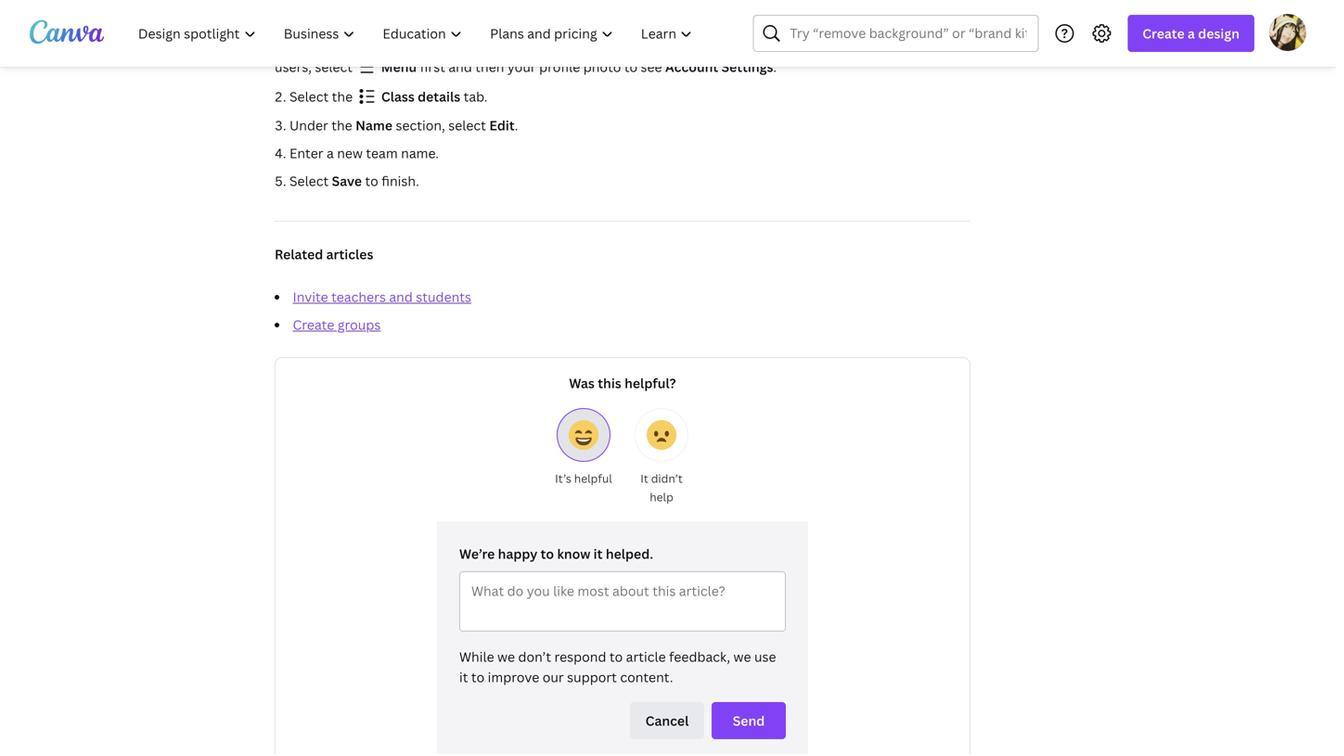 Task type: vqa. For each thing, say whether or not it's contained in the screenshot.
Send
yes



Task type: describe. For each thing, give the bounding box(es) containing it.
invite teachers and students
[[293, 288, 471, 306]]

top level navigation element
[[126, 15, 708, 52]]

a for new
[[327, 144, 334, 162]]

while
[[459, 648, 494, 666]]

0 vertical spatial and
[[448, 58, 472, 76]]

of
[[419, 36, 432, 53]]

groups
[[338, 316, 381, 334]]

send button
[[712, 702, 786, 739]]

select the
[[289, 88, 356, 105]]

cancel button
[[630, 702, 704, 739]]

enter
[[289, 144, 323, 162]]

from the top corner of the homepage, select the
[[289, 36, 596, 53]]

design
[[1198, 25, 1240, 42]]

0 vertical spatial select
[[531, 36, 569, 53]]

to left article
[[610, 648, 623, 666]]

🙂 image
[[569, 420, 598, 450]]

enter a new team name.
[[289, 144, 439, 162]]

respond
[[554, 648, 606, 666]]

helpful?
[[625, 374, 676, 392]]

homepage,
[[459, 36, 528, 53]]

to left know
[[541, 545, 554, 563]]

it's
[[555, 471, 571, 486]]

name
[[356, 116, 393, 134]]

corner
[[374, 36, 415, 53]]

our
[[543, 669, 564, 686]]

select for section,
[[448, 116, 486, 134]]

select for select the
[[289, 88, 329, 105]]

it didn't help
[[640, 471, 683, 505]]

it
[[640, 471, 648, 486]]

first
[[420, 58, 445, 76]]

icon to go to the
[[652, 36, 757, 53]]

to right save
[[365, 172, 378, 190]]

stephanie aranda image
[[1269, 14, 1306, 51]]

to down while
[[471, 669, 485, 686]]

finish.
[[382, 172, 419, 190]]

create groups
[[293, 316, 381, 334]]

the up settings
[[733, 36, 754, 53]]

create groups link
[[293, 316, 381, 334]]

article
[[626, 648, 666, 666]]

photo
[[583, 58, 621, 76]]

save
[[332, 172, 362, 190]]

go
[[698, 36, 713, 53]]

Try "remove background" or "brand kit" search field
[[790, 16, 1027, 51]]

for
[[872, 36, 892, 53]]

. inside . for mobile users, select
[[865, 36, 868, 53]]

to left see
[[624, 58, 638, 76]]

we're happy to know it helped.
[[459, 545, 653, 563]]

teachers
[[331, 288, 386, 306]]

see
[[641, 58, 662, 76]]

send
[[733, 712, 765, 730]]

select for select save to finish.
[[289, 172, 329, 190]]

. for mobile users, select
[[275, 36, 938, 76]]

first and then your profile photo to see account settings .
[[417, 58, 777, 76]]

the right of
[[435, 36, 456, 53]]

select for users,
[[315, 58, 353, 76]]

was
[[569, 374, 595, 392]]

while we don't respond to article feedback, we use it to improve our support content.
[[459, 648, 776, 686]]

it's helpful
[[555, 471, 612, 486]]

a for design
[[1188, 25, 1195, 42]]

help
[[650, 489, 673, 505]]

from
[[289, 36, 322, 53]]



Task type: locate. For each thing, give the bounding box(es) containing it.
class
[[381, 88, 415, 105]]

menu
[[378, 58, 417, 76]]

0 horizontal spatial .
[[515, 116, 518, 134]]

team
[[366, 144, 398, 162]]

helpful
[[574, 471, 612, 486]]

related
[[275, 245, 323, 263]]

. down your on the top of the page
[[515, 116, 518, 134]]

it
[[594, 545, 603, 563], [459, 669, 468, 686]]

the down top
[[332, 88, 353, 105]]

tab.
[[464, 88, 488, 105]]

class details
[[378, 88, 464, 105]]

don't
[[518, 648, 551, 666]]

2 vertical spatial .
[[515, 116, 518, 134]]

. right 'account'
[[773, 58, 777, 76]]

2 select from the top
[[289, 172, 329, 190]]

was this helpful?
[[569, 374, 676, 392]]

to right go
[[716, 36, 730, 53]]

1 vertical spatial a
[[327, 144, 334, 162]]

1 horizontal spatial .
[[773, 58, 777, 76]]

under the name section, select edit .
[[289, 116, 518, 134]]

1 vertical spatial select
[[289, 172, 329, 190]]

it down while
[[459, 669, 468, 686]]

articles
[[326, 245, 373, 263]]

it right know
[[594, 545, 603, 563]]

and
[[448, 58, 472, 76], [389, 288, 413, 306]]

related articles
[[275, 245, 373, 263]]

icon
[[652, 36, 679, 53]]

select up profile on the top left of page
[[531, 36, 569, 53]]

account
[[665, 58, 718, 76]]

1 vertical spatial create
[[293, 316, 334, 334]]

a inside dropdown button
[[1188, 25, 1195, 42]]

users,
[[275, 58, 312, 76]]

😔 image
[[647, 420, 676, 450]]

happy
[[498, 545, 538, 563]]

2 horizontal spatial .
[[865, 36, 868, 53]]

select inside . for mobile users, select
[[315, 58, 353, 76]]

1 select from the top
[[289, 88, 329, 105]]

2 horizontal spatial select
[[531, 36, 569, 53]]

mobile
[[895, 36, 938, 53]]

create
[[1143, 25, 1185, 42], [293, 316, 334, 334]]

select
[[289, 88, 329, 105], [289, 172, 329, 190]]

1 horizontal spatial a
[[1188, 25, 1195, 42]]

1 horizontal spatial select
[[448, 116, 486, 134]]

a
[[1188, 25, 1195, 42], [327, 144, 334, 162]]

support
[[567, 669, 617, 686]]

0 horizontal spatial select
[[315, 58, 353, 76]]

we up improve
[[497, 648, 515, 666]]

0 vertical spatial it
[[594, 545, 603, 563]]

under
[[289, 116, 328, 134]]

use
[[754, 648, 776, 666]]

a left design
[[1188, 25, 1195, 42]]

it inside while we don't respond to article feedback, we use it to improve our support content.
[[459, 669, 468, 686]]

a left new at the top
[[327, 144, 334, 162]]

the up first and then your profile photo to see account settings .
[[572, 36, 593, 53]]

2 we from the left
[[733, 648, 751, 666]]

.
[[865, 36, 868, 53], [773, 58, 777, 76], [515, 116, 518, 134]]

top
[[349, 36, 371, 53]]

to left go
[[682, 36, 695, 53]]

and right teachers
[[389, 288, 413, 306]]

0 horizontal spatial create
[[293, 316, 334, 334]]

the left top
[[325, 36, 346, 53]]

2 vertical spatial select
[[448, 116, 486, 134]]

the up new at the top
[[331, 116, 352, 134]]

didn't
[[651, 471, 683, 486]]

1 vertical spatial select
[[315, 58, 353, 76]]

select down "enter"
[[289, 172, 329, 190]]

create left design
[[1143, 25, 1185, 42]]

then
[[475, 58, 504, 76]]

settings
[[721, 58, 773, 76]]

students
[[416, 288, 471, 306]]

. left "for"
[[865, 36, 868, 53]]

0 horizontal spatial and
[[389, 288, 413, 306]]

select save to finish.
[[289, 172, 419, 190]]

we left "use"
[[733, 648, 751, 666]]

0 vertical spatial create
[[1143, 25, 1185, 42]]

this
[[598, 374, 621, 392]]

1 horizontal spatial and
[[448, 58, 472, 76]]

new
[[337, 144, 363, 162]]

select
[[531, 36, 569, 53], [315, 58, 353, 76], [448, 116, 486, 134]]

the
[[325, 36, 346, 53], [435, 36, 456, 53], [572, 36, 593, 53], [733, 36, 754, 53], [332, 88, 353, 105], [331, 116, 352, 134]]

1 vertical spatial and
[[389, 288, 413, 306]]

1 vertical spatial it
[[459, 669, 468, 686]]

improve
[[488, 669, 539, 686]]

create down invite
[[293, 316, 334, 334]]

we're
[[459, 545, 495, 563]]

1 we from the left
[[497, 648, 515, 666]]

1 vertical spatial .
[[773, 58, 777, 76]]

feedback,
[[669, 648, 730, 666]]

create for create a design
[[1143, 25, 1185, 42]]

helped.
[[606, 545, 653, 563]]

details
[[418, 88, 460, 105]]

0 horizontal spatial it
[[459, 669, 468, 686]]

to
[[682, 36, 695, 53], [716, 36, 730, 53], [624, 58, 638, 76], [365, 172, 378, 190], [541, 545, 554, 563], [610, 648, 623, 666], [471, 669, 485, 686]]

invite
[[293, 288, 328, 306]]

create inside dropdown button
[[1143, 25, 1185, 42]]

know
[[557, 545, 590, 563]]

select up "under"
[[289, 88, 329, 105]]

we
[[497, 648, 515, 666], [733, 648, 751, 666]]

What do you like most about this article? text field
[[460, 572, 785, 631]]

content.
[[620, 669, 673, 686]]

0 vertical spatial a
[[1188, 25, 1195, 42]]

name.
[[401, 144, 439, 162]]

0 horizontal spatial we
[[497, 648, 515, 666]]

0 vertical spatial select
[[289, 88, 329, 105]]

profile
[[539, 58, 580, 76]]

1 horizontal spatial create
[[1143, 25, 1185, 42]]

your
[[507, 58, 536, 76]]

create for create groups
[[293, 316, 334, 334]]

0 vertical spatial .
[[865, 36, 868, 53]]

select up the "select the"
[[315, 58, 353, 76]]

edit
[[489, 116, 515, 134]]

create a design
[[1143, 25, 1240, 42]]

and right first
[[448, 58, 472, 76]]

invite teachers and students link
[[293, 288, 471, 306]]

1 horizontal spatial it
[[594, 545, 603, 563]]

0 horizontal spatial a
[[327, 144, 334, 162]]

select down tab.
[[448, 116, 486, 134]]

cancel
[[645, 712, 689, 730]]

section,
[[396, 116, 445, 134]]

1 horizontal spatial we
[[733, 648, 751, 666]]

create a design button
[[1128, 15, 1254, 52]]



